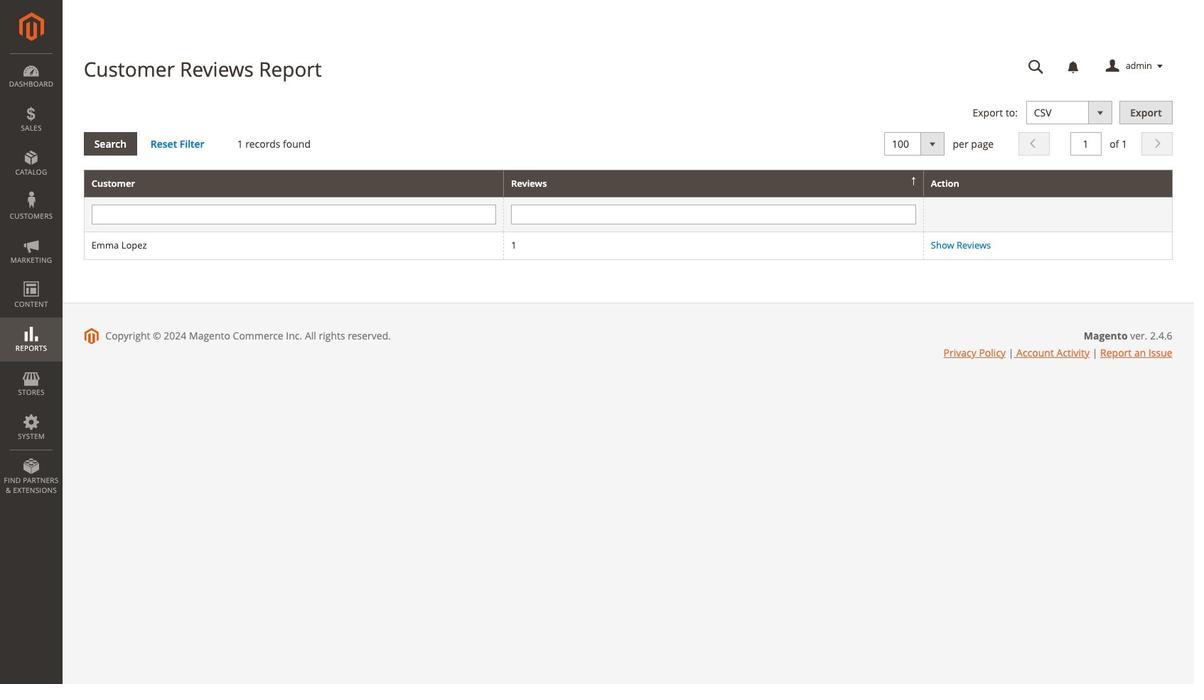 Task type: locate. For each thing, give the bounding box(es) containing it.
None text field
[[1019, 54, 1054, 79], [1070, 132, 1102, 155], [91, 205, 496, 225], [511, 205, 916, 225], [1019, 54, 1054, 79], [1070, 132, 1102, 155], [91, 205, 496, 225], [511, 205, 916, 225]]

menu bar
[[0, 53, 63, 503]]



Task type: vqa. For each thing, say whether or not it's contained in the screenshot.
Magento Admin Panel "Image"
yes



Task type: describe. For each thing, give the bounding box(es) containing it.
magento admin panel image
[[19, 12, 44, 41]]



